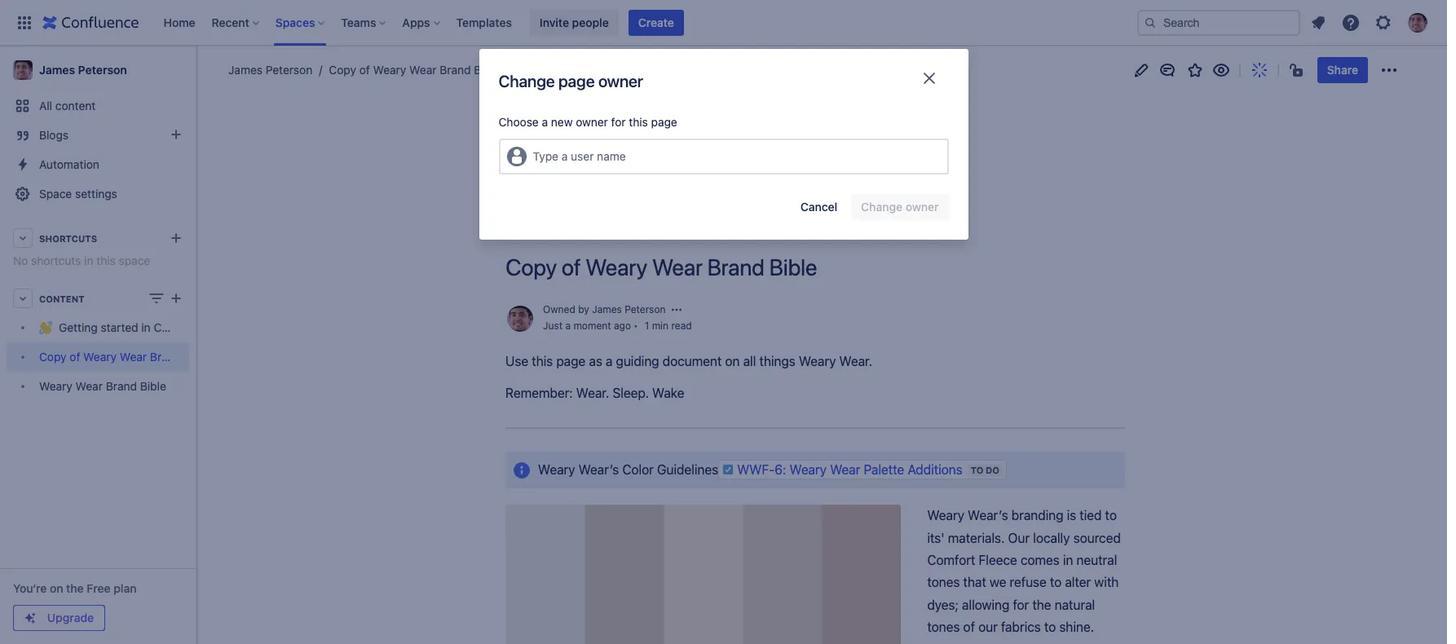 Task type: describe. For each thing, give the bounding box(es) containing it.
allowing
[[962, 598, 1010, 612]]

apps button
[[397, 9, 447, 35]]

choose
[[499, 115, 539, 129]]

1 vertical spatial owner
[[576, 115, 608, 129]]

name
[[597, 149, 626, 163]]

is
[[1067, 508, 1077, 523]]

create a blog image
[[166, 125, 186, 144]]

weary down apps
[[373, 63, 406, 77]]

jira
[[544, 64, 563, 77]]

home link
[[159, 9, 200, 35]]

change
[[499, 72, 555, 91]]

upgrade
[[47, 611, 94, 625]]

1 vertical spatial copy of weary wear brand bible
[[506, 254, 817, 281]]

0 vertical spatial owner
[[598, 72, 643, 91]]

wake
[[652, 386, 685, 401]]

space
[[39, 187, 72, 201]]

plan
[[114, 581, 137, 595]]

create link
[[629, 9, 684, 35]]

moment
[[574, 319, 611, 332]]

panel info image
[[512, 461, 532, 481]]

spaces
[[275, 15, 315, 29]]

1 vertical spatial page
[[651, 115, 677, 129]]

in inside weary wear's branding is tied to its' materials. our locally sourced comfort fleece comes in neutral tones that we refuse to alter with dyes; allowing for the natural tones of our fabrics to shine.
[[1063, 553, 1073, 568]]

just
[[543, 319, 563, 332]]

you're on the free plan
[[13, 581, 137, 595]]

copy of weary wear brand bible inside space element
[[39, 350, 210, 364]]

wear's for color
[[579, 462, 619, 477]]

1 horizontal spatial copy of weary wear brand bible link
[[313, 62, 500, 78]]

natural
[[1055, 598, 1095, 612]]

color
[[622, 462, 654, 477]]

1 vertical spatial to
[[1050, 575, 1062, 590]]

0 vertical spatial copy
[[329, 63, 356, 77]]

0 vertical spatial to
[[1105, 508, 1117, 523]]

use this page as a guiding document on all things weary wear.
[[506, 354, 876, 369]]

remember: wear. sleep. wake
[[506, 386, 685, 401]]

tied
[[1080, 508, 1102, 523]]

change page owner dialog
[[479, 49, 968, 240]]

1 for 1 min read
[[645, 319, 649, 332]]

tree inside space element
[[7, 313, 214, 401]]

automation
[[39, 157, 99, 171]]

james inside space element
[[39, 63, 75, 77]]

2 james peterson from the left
[[228, 63, 313, 77]]

people
[[572, 15, 609, 29]]

all content link
[[7, 91, 189, 121]]

this inside change page owner dialog
[[629, 115, 648, 129]]

started
[[101, 321, 138, 335]]

choose a new owner for this page
[[499, 115, 677, 129]]

refuse
[[1010, 575, 1047, 590]]

2 vertical spatial to
[[1044, 620, 1056, 635]]

by
[[578, 303, 589, 315]]

the inside weary wear's branding is tied to its' materials. our locally sourced comfort fleece comes in neutral tones that we refuse to alter with dyes; allowing for the natural tones of our fabrics to shine.
[[1033, 598, 1052, 612]]

wear down getting started in confluence
[[120, 350, 147, 364]]

blogs
[[39, 128, 69, 142]]

shine.
[[1060, 620, 1094, 635]]

no
[[13, 254, 28, 267]]

invite
[[540, 15, 569, 29]]

no shortcuts in this space
[[13, 254, 150, 267]]

for inside change page owner dialog
[[611, 115, 626, 129]]

invite people button
[[530, 9, 619, 35]]

copy of weary wear brand bible link inside tree
[[7, 342, 210, 372]]

cancel
[[801, 200, 838, 214]]

space settings link
[[7, 179, 189, 209]]

weary wear brand bible link
[[7, 372, 189, 401]]

1 jira link link
[[509, 58, 593, 82]]

of inside weary wear's branding is tied to its' materials. our locally sourced comfort fleece comes in neutral tones that we refuse to alter with dyes; allowing for the natural tones of our fabrics to shine.
[[963, 620, 975, 635]]

banner containing home
[[0, 0, 1447, 46]]

settings
[[75, 187, 117, 201]]

new
[[551, 115, 573, 129]]

create a page image
[[166, 289, 186, 308]]

getting
[[59, 321, 98, 335]]

weary right the panel info icon
[[538, 462, 575, 477]]

user
[[571, 149, 594, 163]]

weary wear brand bible
[[39, 380, 166, 393]]

space settings
[[39, 187, 117, 201]]

wear down getting
[[76, 380, 103, 393]]

1 horizontal spatial wear.
[[839, 354, 873, 369]]

1 horizontal spatial this
[[532, 354, 553, 369]]

1 vertical spatial wear.
[[576, 386, 609, 401]]

fleece
[[979, 553, 1017, 568]]

we
[[990, 575, 1007, 590]]

weary down getting
[[39, 380, 72, 393]]

1 jira link
[[535, 64, 584, 77]]

a for just
[[565, 319, 571, 332]]

content button
[[7, 284, 189, 313]]

weary wear's branding is tied to its' materials. our locally sourced comfort fleece comes in neutral tones that we refuse to alter with dyes; allowing for the natural tones of our fabrics to shine.
[[927, 508, 1124, 635]]

bible inside weary wear brand bible link
[[140, 380, 166, 393]]

alter
[[1065, 575, 1091, 590]]

settings icon image
[[1374, 13, 1394, 32]]

edit this page image
[[1132, 60, 1151, 80]]

fabrics
[[1001, 620, 1041, 635]]

document
[[663, 354, 722, 369]]

2 james from the left
[[228, 63, 263, 77]]

just a moment ago
[[543, 319, 631, 332]]

1 for 1 jira link
[[535, 64, 540, 77]]

0 vertical spatial page
[[559, 72, 595, 91]]

things
[[760, 354, 796, 369]]

invite people
[[540, 15, 609, 29]]

neutral
[[1077, 553, 1117, 568]]

1 vertical spatial copy
[[506, 254, 557, 281]]

remember:
[[506, 386, 573, 401]]

use
[[506, 354, 529, 369]]

owned
[[543, 303, 576, 315]]

confluence
[[154, 321, 214, 335]]

change page owner
[[499, 72, 643, 91]]

templates
[[456, 15, 512, 29]]

that
[[963, 575, 987, 590]]

this inside space element
[[96, 254, 116, 267]]

cancel button
[[791, 194, 847, 220]]

bible down templates link
[[474, 63, 500, 77]]



Task type: vqa. For each thing, say whether or not it's contained in the screenshot.
weary wear's color guidelines on the bottom left of the page
yes



Task type: locate. For each thing, give the bounding box(es) containing it.
0 horizontal spatial copy of weary wear brand bible
[[39, 350, 210, 364]]

wear down apps "popup button"
[[409, 63, 437, 77]]

1 horizontal spatial the
[[1033, 598, 1052, 612]]

2 peterson from the left
[[266, 63, 313, 77]]

all
[[39, 99, 52, 113]]

peterson inside space element
[[78, 63, 127, 77]]

1 vertical spatial for
[[1013, 598, 1029, 612]]

0 horizontal spatial copy of weary wear brand bible link
[[7, 342, 210, 372]]

bible down confluence
[[184, 350, 210, 364]]

1 horizontal spatial james peterson link
[[228, 62, 313, 78]]

0 horizontal spatial james
[[39, 63, 75, 77]]

templates link
[[451, 9, 517, 35]]

comes
[[1021, 553, 1060, 568]]

1 james from the left
[[39, 63, 75, 77]]

1 horizontal spatial 1
[[645, 319, 649, 332]]

tones
[[927, 575, 960, 590], [927, 620, 960, 635]]

1 horizontal spatial james
[[228, 63, 263, 77]]

james peterson link down "spaces"
[[228, 62, 313, 78]]

a right "just"
[[565, 319, 571, 332]]

this right use
[[532, 354, 553, 369]]

for inside weary wear's branding is tied to its' materials. our locally sourced comfort fleece comes in neutral tones that we refuse to alter with dyes; allowing for the natural tones of our fabrics to shine.
[[1013, 598, 1029, 612]]

owner right link at the left
[[598, 72, 643, 91]]

james peterson down "spaces"
[[228, 63, 313, 77]]

tree containing getting started in confluence
[[7, 313, 214, 401]]

content
[[55, 99, 96, 113]]

type
[[533, 149, 559, 163]]

1 james peterson from the left
[[39, 63, 127, 77]]

0 horizontal spatial copy
[[39, 350, 67, 364]]

for up fabrics
[[1013, 598, 1029, 612]]

2 vertical spatial page
[[556, 354, 586, 369]]

materials.
[[948, 530, 1005, 545]]

0 horizontal spatial james peterson link
[[7, 54, 189, 86]]

min
[[652, 319, 669, 332]]

ago
[[614, 319, 631, 332]]

apps
[[402, 15, 430, 29]]

wear. right things
[[839, 354, 873, 369]]

2 horizontal spatial in
[[1063, 553, 1073, 568]]

star image
[[1185, 60, 1205, 80]]

1 horizontal spatial peterson
[[266, 63, 313, 77]]

0 horizontal spatial in
[[84, 254, 93, 267]]

sleep.
[[613, 386, 649, 401]]

1 vertical spatial copy of weary wear brand bible link
[[7, 342, 210, 372]]

wear. down as
[[576, 386, 609, 401]]

owner
[[598, 72, 643, 91], [576, 115, 608, 129]]

1 vertical spatial 1
[[645, 319, 649, 332]]

peterson down "spaces"
[[266, 63, 313, 77]]

in for shortcuts
[[84, 254, 93, 267]]

our
[[1008, 530, 1030, 545]]

0 horizontal spatial the
[[66, 581, 84, 595]]

2 vertical spatial copy of weary wear brand bible
[[39, 350, 210, 364]]

copy of weary wear brand bible link
[[313, 62, 500, 78], [7, 342, 210, 372]]

1 horizontal spatial copy of weary wear brand bible
[[329, 63, 500, 77]]

home
[[163, 15, 195, 29]]

1 horizontal spatial james peterson
[[228, 63, 313, 77]]

as
[[589, 354, 602, 369]]

a right as
[[606, 354, 613, 369]]

copy of weary wear brand bible
[[329, 63, 500, 77], [506, 254, 817, 281], [39, 350, 210, 364]]

owned by
[[543, 303, 592, 315]]

0 vertical spatial on
[[725, 354, 740, 369]]

weary inside weary wear's branding is tied to its' materials. our locally sourced comfort fleece comes in neutral tones that we refuse to alter with dyes; allowing for the natural tones of our fabrics to shine.
[[927, 508, 965, 523]]

search image
[[1144, 16, 1157, 29]]

0 horizontal spatial james peterson
[[39, 63, 127, 77]]

comfort
[[927, 553, 976, 568]]

the
[[66, 581, 84, 595], [1033, 598, 1052, 612]]

a
[[542, 115, 548, 129], [562, 149, 568, 163], [565, 319, 571, 332], [606, 354, 613, 369]]

tree
[[7, 313, 214, 401]]

1 left the min
[[645, 319, 649, 332]]

1 vertical spatial tones
[[927, 620, 960, 635]]

upgrade button
[[14, 606, 104, 630]]

2 horizontal spatial copy
[[506, 254, 557, 281]]

0 vertical spatial wear's
[[579, 462, 619, 477]]

premium image
[[24, 612, 37, 625]]

dyes;
[[927, 598, 959, 612]]

peterson
[[78, 63, 127, 77], [266, 63, 313, 77]]

getting started in confluence link
[[7, 313, 214, 342]]

shortcuts button
[[7, 223, 189, 253]]

space
[[119, 254, 150, 267]]

wear.
[[839, 354, 873, 369], [576, 386, 609, 401]]

1 vertical spatial on
[[50, 581, 63, 595]]

on left 'all'
[[725, 354, 740, 369]]

in for started
[[141, 321, 151, 335]]

copy of weary wear brand bible down started
[[39, 350, 210, 364]]

link
[[566, 64, 584, 77]]

james
[[39, 63, 75, 77], [228, 63, 263, 77]]

guidelines
[[657, 462, 719, 477]]

0 vertical spatial this
[[629, 115, 648, 129]]

1 peterson from the left
[[78, 63, 127, 77]]

copy of weary wear brand bible up the min
[[506, 254, 817, 281]]

spaces button
[[271, 9, 331, 35]]

1 min read
[[645, 319, 692, 332]]

0 vertical spatial copy of weary wear brand bible
[[329, 63, 500, 77]]

copy down spaces popup button
[[329, 63, 356, 77]]

0 horizontal spatial 1
[[535, 64, 540, 77]]

in right started
[[141, 321, 151, 335]]

to left shine.
[[1044, 620, 1056, 635]]

you're
[[13, 581, 47, 595]]

1 vertical spatial the
[[1033, 598, 1052, 612]]

automation link
[[7, 150, 189, 179]]

copy of weary wear brand bible down apps
[[329, 63, 500, 77]]

weary wear's color guidelines
[[538, 462, 719, 477]]

james peterson
[[39, 63, 127, 77], [228, 63, 313, 77]]

0 vertical spatial copy of weary wear brand bible link
[[313, 62, 500, 78]]

copy up "owned"
[[506, 254, 557, 281]]

0 vertical spatial tones
[[927, 575, 960, 590]]

on right you're
[[50, 581, 63, 595]]

of inside space element
[[70, 350, 80, 364]]

locally
[[1033, 530, 1070, 545]]

0 horizontal spatial on
[[50, 581, 63, 595]]

bible down getting started in confluence
[[140, 380, 166, 393]]

1 horizontal spatial on
[[725, 354, 740, 369]]

0 horizontal spatial for
[[611, 115, 626, 129]]

sourced
[[1074, 530, 1121, 545]]

blogs link
[[7, 121, 189, 150]]

tones up dyes;
[[927, 575, 960, 590]]

guiding
[[616, 354, 659, 369]]

0 vertical spatial 1
[[535, 64, 540, 77]]

1 vertical spatial in
[[141, 321, 151, 335]]

2 vertical spatial in
[[1063, 553, 1073, 568]]

0 horizontal spatial this
[[96, 254, 116, 267]]

wear's inside weary wear's branding is tied to its' materials. our locally sourced comfort fleece comes in neutral tones that we refuse to alter with dyes; allowing for the natural tones of our fabrics to shine.
[[968, 508, 1008, 523]]

1 horizontal spatial in
[[141, 321, 151, 335]]

2 horizontal spatial copy of weary wear brand bible
[[506, 254, 817, 281]]

this right new
[[629, 115, 648, 129]]

0 vertical spatial wear.
[[839, 354, 873, 369]]

global element
[[10, 0, 1138, 45]]

the down refuse
[[1033, 598, 1052, 612]]

0 vertical spatial for
[[611, 115, 626, 129]]

for up the name at the left top of page
[[611, 115, 626, 129]]

1 tones from the top
[[927, 575, 960, 590]]

peterson up all content link
[[78, 63, 127, 77]]

of
[[359, 63, 370, 77], [562, 254, 581, 281], [70, 350, 80, 364], [963, 620, 975, 635]]

wear's
[[579, 462, 619, 477], [968, 508, 1008, 523]]

wear up read
[[652, 254, 703, 281]]

the inside space element
[[66, 581, 84, 595]]

brand
[[440, 63, 471, 77], [708, 254, 765, 281], [150, 350, 181, 364], [106, 380, 137, 393]]

a for type
[[562, 149, 568, 163]]

1 horizontal spatial wear's
[[968, 508, 1008, 523]]

create
[[638, 15, 674, 29]]

copy of weary wear brand bible link down apps
[[313, 62, 500, 78]]

all
[[743, 354, 756, 369]]

1 horizontal spatial for
[[1013, 598, 1029, 612]]

the left free
[[66, 581, 84, 595]]

bible down cancel button
[[769, 254, 817, 281]]

weary
[[373, 63, 406, 77], [586, 254, 648, 281], [83, 350, 117, 364], [799, 354, 836, 369], [39, 380, 72, 393], [538, 462, 575, 477], [927, 508, 965, 523]]

bible
[[474, 63, 500, 77], [769, 254, 817, 281], [184, 350, 210, 364], [140, 380, 166, 393]]

with
[[1095, 575, 1119, 590]]

james peterson inside space element
[[39, 63, 127, 77]]

close modal image
[[919, 68, 939, 88]]

0 vertical spatial the
[[66, 581, 84, 595]]

space element
[[0, 46, 214, 644]]

this down shortcuts dropdown button
[[96, 254, 116, 267]]

2 tones from the top
[[927, 620, 960, 635]]

content
[[39, 293, 84, 304]]

james peterson link up all content link
[[7, 54, 189, 86]]

to right tied
[[1105, 508, 1117, 523]]

copy down getting
[[39, 350, 67, 364]]

wear's up materials.
[[968, 508, 1008, 523]]

Search field
[[1138, 9, 1301, 35]]

a for choose
[[542, 115, 548, 129]]

copy inside tree
[[39, 350, 67, 364]]

copy
[[329, 63, 356, 77], [506, 254, 557, 281], [39, 350, 67, 364]]

on inside space element
[[50, 581, 63, 595]]

weary up its' at the right bottom of page
[[927, 508, 965, 523]]

weary right things
[[799, 354, 836, 369]]

wear's left color at the bottom left of the page
[[579, 462, 619, 477]]

branding
[[1012, 508, 1064, 523]]

owner right new
[[576, 115, 608, 129]]

1 horizontal spatial copy
[[329, 63, 356, 77]]

in inside tree
[[141, 321, 151, 335]]

wear's for branding
[[968, 508, 1008, 523]]

page
[[559, 72, 595, 91], [651, 115, 677, 129], [556, 354, 586, 369]]

1 vertical spatial this
[[96, 254, 116, 267]]

confluence image
[[42, 13, 139, 32], [42, 13, 139, 32]]

copy of weary wear brand bible link up weary wear brand bible
[[7, 342, 210, 372]]

getting started in confluence
[[59, 321, 214, 335]]

1 left jira
[[535, 64, 540, 77]]

0 horizontal spatial wear's
[[579, 462, 619, 477]]

0 horizontal spatial peterson
[[78, 63, 127, 77]]

weary up by
[[586, 254, 648, 281]]

in up alter
[[1063, 553, 1073, 568]]

1 vertical spatial wear's
[[968, 508, 1008, 523]]

1
[[535, 64, 540, 77], [645, 319, 649, 332]]

shortcuts
[[31, 254, 81, 267]]

a left new
[[542, 115, 548, 129]]

to
[[1105, 508, 1117, 523], [1050, 575, 1062, 590], [1044, 620, 1056, 635]]

weary up weary wear brand bible link
[[83, 350, 117, 364]]

read
[[671, 319, 692, 332]]

2 horizontal spatial this
[[629, 115, 648, 129]]

0 vertical spatial in
[[84, 254, 93, 267]]

a left user
[[562, 149, 568, 163]]

tones down dyes;
[[927, 620, 960, 635]]

its'
[[927, 530, 945, 545]]

to left alter
[[1050, 575, 1062, 590]]

2 vertical spatial this
[[532, 354, 553, 369]]

wear
[[409, 63, 437, 77], [652, 254, 703, 281], [120, 350, 147, 364], [76, 380, 103, 393]]

in
[[84, 254, 93, 267], [141, 321, 151, 335], [1063, 553, 1073, 568]]

james peterson up content
[[39, 63, 127, 77]]

type a user name
[[533, 149, 626, 163]]

free
[[87, 581, 111, 595]]

banner
[[0, 0, 1447, 46]]

2 vertical spatial copy
[[39, 350, 67, 364]]

Type a user name text field
[[533, 148, 536, 165]]

0 horizontal spatial wear.
[[576, 386, 609, 401]]

in down shortcuts dropdown button
[[84, 254, 93, 267]]



